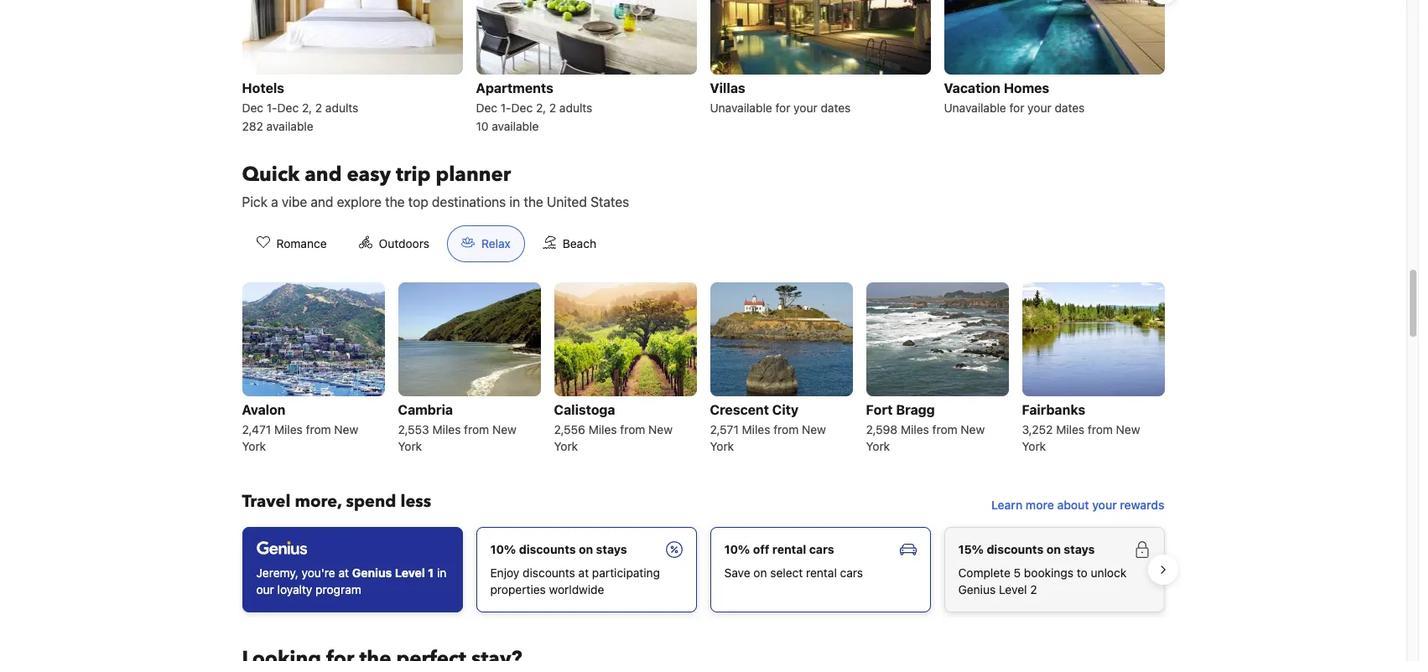 Task type: describe. For each thing, give the bounding box(es) containing it.
jeremy, you're at genius level 1
[[256, 566, 434, 581]]

less
[[400, 491, 431, 514]]

1- for apartments
[[501, 101, 511, 115]]

from inside crescent city 2,571 miles from new york
[[773, 423, 799, 437]]

program
[[315, 583, 361, 597]]

hotels dec 1-dec 2, 2 adults 282 available
[[242, 81, 358, 134]]

10% off rental cars
[[724, 543, 834, 557]]

bookings
[[1024, 566, 1073, 581]]

available for apartments
[[492, 119, 539, 134]]

from for cambria
[[464, 423, 489, 437]]

top
[[408, 195, 428, 210]]

your for villas
[[794, 101, 817, 115]]

travel
[[242, 491, 291, 514]]

1 vertical spatial and
[[311, 195, 333, 210]]

3 dec from the left
[[476, 101, 497, 115]]

apartments
[[476, 81, 553, 96]]

unavailable inside villas unavailable for your dates
[[710, 101, 772, 115]]

unlock
[[1091, 566, 1126, 581]]

our
[[256, 583, 274, 597]]

york inside fort bragg 2,598 miles from new york
[[866, 440, 890, 454]]

in our loyalty program
[[256, 566, 446, 597]]

travel more, spend less
[[242, 491, 431, 514]]

discounts for discounts
[[519, 543, 576, 557]]

more,
[[295, 491, 342, 514]]

2, for hotels
[[302, 101, 312, 115]]

jeremy,
[[256, 566, 298, 581]]

easy
[[347, 161, 391, 189]]

vacation homes unavailable for your dates
[[944, 81, 1085, 115]]

tab list containing romance
[[229, 226, 624, 264]]

city
[[772, 403, 799, 418]]

new inside crescent city 2,571 miles from new york
[[802, 423, 826, 437]]

miles for calistoga
[[589, 423, 617, 437]]

miles for cambria
[[432, 423, 461, 437]]

learn
[[991, 498, 1023, 513]]

to
[[1077, 566, 1088, 581]]

quick
[[242, 161, 300, 189]]

fort bragg 2,598 miles from new york
[[866, 403, 985, 454]]

you're
[[302, 566, 335, 581]]

10
[[476, 119, 489, 134]]

learn more about your rewards
[[991, 498, 1165, 513]]

new for fairbanks
[[1116, 423, 1140, 437]]

for inside villas unavailable for your dates
[[775, 101, 790, 115]]

at for discounts
[[578, 566, 589, 581]]

2 the from the left
[[524, 195, 543, 210]]

apartments dec 1-dec 2, 2 adults 10 available
[[476, 81, 592, 134]]

4 dec from the left
[[511, 101, 533, 115]]

region containing hotels
[[229, 0, 1178, 142]]

calistoga
[[554, 403, 615, 418]]

off
[[753, 543, 769, 557]]

1
[[428, 566, 434, 581]]

2,553
[[398, 423, 429, 437]]

at for you're
[[338, 566, 349, 581]]

vacation
[[944, 81, 1001, 96]]

from for calistoga
[[620, 423, 645, 437]]

from for avalon
[[306, 423, 331, 437]]

miles inside crescent city 2,571 miles from new york
[[742, 423, 770, 437]]

on for bookings
[[1046, 543, 1061, 557]]

dates inside villas unavailable for your dates
[[821, 101, 851, 115]]

dates inside vacation homes unavailable for your dates
[[1055, 101, 1085, 115]]

states
[[590, 195, 629, 210]]

unavailable inside vacation homes unavailable for your dates
[[944, 101, 1006, 115]]

avalon 2,471 miles from new york
[[242, 403, 358, 454]]

villas
[[710, 81, 745, 96]]

complete 5 bookings to unlock genius level 2
[[958, 566, 1126, 597]]

york for calistoga
[[554, 440, 578, 454]]

york for avalon
[[242, 440, 266, 454]]

rewards
[[1120, 498, 1165, 513]]

united
[[547, 195, 587, 210]]

2,598
[[866, 423, 898, 437]]

a
[[271, 195, 278, 210]]

cambria 2,553 miles from new york
[[398, 403, 516, 454]]

vibe
[[282, 195, 307, 210]]

pick
[[242, 195, 268, 210]]

on for at
[[579, 543, 593, 557]]

new for calistoga
[[648, 423, 673, 437]]

save on select rental cars
[[724, 566, 863, 581]]

miles for avalon
[[274, 423, 303, 437]]

15% discounts on stays
[[958, 543, 1095, 557]]

fort
[[866, 403, 893, 418]]

trip
[[396, 161, 431, 189]]

1 vertical spatial rental
[[806, 566, 837, 581]]

10% for 10% discounts on stays
[[490, 543, 516, 557]]

your inside vacation homes unavailable for your dates
[[1028, 101, 1051, 115]]

crescent city 2,571 miles from new york
[[710, 403, 826, 454]]

available for hotels
[[266, 119, 313, 134]]

0 vertical spatial cars
[[809, 543, 834, 557]]

1 the from the left
[[385, 195, 405, 210]]

your for learn
[[1092, 498, 1117, 513]]

2,571
[[710, 423, 739, 437]]

2 for apartments
[[549, 101, 556, 115]]

explore
[[337, 195, 382, 210]]

new inside fort bragg 2,598 miles from new york
[[961, 423, 985, 437]]

enjoy discounts at participating properties worldwide
[[490, 566, 660, 597]]

0 vertical spatial rental
[[772, 543, 806, 557]]

1 vertical spatial cars
[[840, 566, 863, 581]]

from for fairbanks
[[1088, 423, 1113, 437]]

hotels
[[242, 81, 284, 96]]

destinations
[[432, 195, 506, 210]]

beach
[[563, 237, 596, 251]]

york for fairbanks
[[1022, 440, 1046, 454]]

quick and easy trip planner pick a vibe and explore the top destinations in the united states
[[242, 161, 629, 210]]

crescent
[[710, 403, 769, 418]]

10% discounts on stays
[[490, 543, 627, 557]]



Task type: locate. For each thing, give the bounding box(es) containing it.
3 from from the left
[[620, 423, 645, 437]]

from right 2,553
[[464, 423, 489, 437]]

0 horizontal spatial 2,
[[302, 101, 312, 115]]

1 1- from the left
[[267, 101, 277, 115]]

2 new from the left
[[492, 423, 516, 437]]

1 unavailable from the left
[[710, 101, 772, 115]]

10%
[[490, 543, 516, 557], [724, 543, 750, 557]]

homes
[[1004, 81, 1049, 96]]

2 horizontal spatial 2
[[1030, 583, 1037, 597]]

3 york from the left
[[554, 440, 578, 454]]

select
[[770, 566, 803, 581]]

1 horizontal spatial the
[[524, 195, 543, 210]]

york inside cambria 2,553 miles from new york
[[398, 440, 422, 454]]

cars right select
[[840, 566, 863, 581]]

new up rewards at the right of the page
[[1116, 423, 1140, 437]]

cars up save on select rental cars
[[809, 543, 834, 557]]

6 york from the left
[[1022, 440, 1046, 454]]

for
[[775, 101, 790, 115], [1009, 101, 1024, 115]]

1 horizontal spatial in
[[510, 195, 520, 210]]

0 horizontal spatial stays
[[596, 543, 627, 557]]

at up 'worldwide'
[[578, 566, 589, 581]]

york down 2,598
[[866, 440, 890, 454]]

0 vertical spatial region
[[229, 0, 1178, 142]]

romance button
[[242, 226, 341, 263]]

1- for hotels
[[267, 101, 277, 115]]

outdoors button
[[344, 226, 444, 263]]

1 horizontal spatial 2
[[549, 101, 556, 115]]

2 2, from the left
[[536, 101, 546, 115]]

properties
[[490, 583, 546, 597]]

on
[[579, 543, 593, 557], [1046, 543, 1061, 557], [753, 566, 767, 581]]

tab list
[[229, 226, 624, 264]]

0 horizontal spatial available
[[266, 119, 313, 134]]

0 horizontal spatial 1-
[[267, 101, 277, 115]]

4 york from the left
[[710, 440, 734, 454]]

5
[[1014, 566, 1021, 581]]

dates
[[821, 101, 851, 115], [1055, 101, 1085, 115]]

genius
[[352, 566, 392, 581], [958, 583, 996, 597]]

fairbanks
[[1022, 403, 1085, 418]]

5 york from the left
[[866, 440, 890, 454]]

2 region from the top
[[229, 521, 1178, 620]]

in inside the quick and easy trip planner pick a vibe and explore the top destinations in the united states
[[510, 195, 520, 210]]

new left 2,556
[[492, 423, 516, 437]]

york
[[242, 440, 266, 454], [398, 440, 422, 454], [554, 440, 578, 454], [710, 440, 734, 454], [866, 440, 890, 454], [1022, 440, 1046, 454]]

more
[[1026, 498, 1054, 513]]

for inside vacation homes unavailable for your dates
[[1009, 101, 1024, 115]]

adults
[[325, 101, 358, 115], [559, 101, 592, 115]]

1 horizontal spatial cars
[[840, 566, 863, 581]]

blue genius logo image
[[256, 542, 307, 555], [256, 542, 307, 555]]

on right save
[[753, 566, 767, 581]]

282
[[242, 119, 263, 134]]

stays
[[596, 543, 627, 557], [1064, 543, 1095, 557]]

in inside in our loyalty program
[[437, 566, 446, 581]]

5 new from the left
[[961, 423, 985, 437]]

available inside hotels dec 1-dec 2, 2 adults 282 available
[[266, 119, 313, 134]]

1 horizontal spatial dates
[[1055, 101, 1085, 115]]

discounts up enjoy discounts at participating properties worldwide
[[519, 543, 576, 557]]

4 new from the left
[[802, 423, 826, 437]]

participating
[[592, 566, 660, 581]]

0 horizontal spatial the
[[385, 195, 405, 210]]

1 for from the left
[[775, 101, 790, 115]]

and
[[305, 161, 342, 189], [311, 195, 333, 210]]

1 miles from the left
[[274, 423, 303, 437]]

10% up save
[[724, 543, 750, 557]]

2
[[315, 101, 322, 115], [549, 101, 556, 115], [1030, 583, 1037, 597]]

2 unavailable from the left
[[944, 101, 1006, 115]]

in up relax
[[510, 195, 520, 210]]

2,556
[[554, 423, 585, 437]]

2 stays from the left
[[1064, 543, 1095, 557]]

from down city
[[773, 423, 799, 437]]

1 adults from the left
[[325, 101, 358, 115]]

2 inside apartments dec 1-dec 2, 2 adults 10 available
[[549, 101, 556, 115]]

1 dates from the left
[[821, 101, 851, 115]]

stays up to
[[1064, 543, 1095, 557]]

2, for apartments
[[536, 101, 546, 115]]

in
[[510, 195, 520, 210], [437, 566, 446, 581]]

0 vertical spatial and
[[305, 161, 342, 189]]

1 dec from the left
[[242, 101, 263, 115]]

adults for hotels
[[325, 101, 358, 115]]

york inside fairbanks 3,252 miles from new york
[[1022, 440, 1046, 454]]

at inside enjoy discounts at participating properties worldwide
[[578, 566, 589, 581]]

miles inside cambria 2,553 miles from new york
[[432, 423, 461, 437]]

available
[[266, 119, 313, 134], [492, 119, 539, 134]]

new left 3,252
[[961, 423, 985, 437]]

your inside villas unavailable for your dates
[[794, 101, 817, 115]]

on up the bookings
[[1046, 543, 1061, 557]]

2 available from the left
[[492, 119, 539, 134]]

and up vibe
[[305, 161, 342, 189]]

miles inside fort bragg 2,598 miles from new york
[[901, 423, 929, 437]]

0 vertical spatial level
[[395, 566, 425, 581]]

loyalty
[[277, 583, 312, 597]]

unavailable
[[710, 101, 772, 115], [944, 101, 1006, 115]]

2 dates from the left
[[1055, 101, 1085, 115]]

1 vertical spatial genius
[[958, 583, 996, 597]]

1 horizontal spatial 2,
[[536, 101, 546, 115]]

0 horizontal spatial genius
[[352, 566, 392, 581]]

1- inside hotels dec 1-dec 2, 2 adults 282 available
[[267, 101, 277, 115]]

from inside cambria 2,553 miles from new york
[[464, 423, 489, 437]]

adults inside hotels dec 1-dec 2, 2 adults 282 available
[[325, 101, 358, 115]]

fairbanks 3,252 miles from new york
[[1022, 403, 1140, 454]]

4 from from the left
[[773, 423, 799, 437]]

1 region from the top
[[229, 0, 1178, 142]]

planner
[[436, 161, 511, 189]]

2 horizontal spatial on
[[1046, 543, 1061, 557]]

york inside the 'calistoga 2,556 miles from new york'
[[554, 440, 578, 454]]

miles inside avalon 2,471 miles from new york
[[274, 423, 303, 437]]

discounts
[[519, 543, 576, 557], [987, 543, 1044, 557], [523, 566, 575, 581]]

calistoga 2,556 miles from new york
[[554, 403, 673, 454]]

1 horizontal spatial stays
[[1064, 543, 1095, 557]]

complete
[[958, 566, 1010, 581]]

at
[[338, 566, 349, 581], [578, 566, 589, 581]]

worldwide
[[549, 583, 604, 597]]

dec up 10
[[476, 101, 497, 115]]

rental right select
[[806, 566, 837, 581]]

1 horizontal spatial your
[[1028, 101, 1051, 115]]

miles down bragg
[[901, 423, 929, 437]]

0 horizontal spatial unavailable
[[710, 101, 772, 115]]

0 horizontal spatial 2
[[315, 101, 322, 115]]

york down 2,556
[[554, 440, 578, 454]]

1 horizontal spatial level
[[999, 583, 1027, 597]]

1 horizontal spatial 10%
[[724, 543, 750, 557]]

1 10% from the left
[[490, 543, 516, 557]]

1 horizontal spatial adults
[[559, 101, 592, 115]]

dec down hotels on the left of page
[[277, 101, 299, 115]]

2 for from the left
[[1009, 101, 1024, 115]]

available inside apartments dec 1-dec 2, 2 adults 10 available
[[492, 119, 539, 134]]

3 miles from the left
[[589, 423, 617, 437]]

0 horizontal spatial on
[[579, 543, 593, 557]]

1 horizontal spatial at
[[578, 566, 589, 581]]

relax
[[481, 237, 511, 251]]

genius inside complete 5 bookings to unlock genius level 2
[[958, 583, 996, 597]]

1 horizontal spatial available
[[492, 119, 539, 134]]

0 horizontal spatial adults
[[325, 101, 358, 115]]

10% for 10% off rental cars
[[724, 543, 750, 557]]

6 new from the left
[[1116, 423, 1140, 437]]

rental
[[772, 543, 806, 557], [806, 566, 837, 581]]

enjoy
[[490, 566, 519, 581]]

available right 282
[[266, 119, 313, 134]]

1- down hotels on the left of page
[[267, 101, 277, 115]]

1 horizontal spatial for
[[1009, 101, 1024, 115]]

1- down apartments
[[501, 101, 511, 115]]

unavailable down vacation
[[944, 101, 1006, 115]]

from right 2,471
[[306, 423, 331, 437]]

cambria
[[398, 403, 453, 418]]

and right vibe
[[311, 195, 333, 210]]

1 vertical spatial region
[[229, 521, 1178, 620]]

1 horizontal spatial unavailable
[[944, 101, 1006, 115]]

dec
[[242, 101, 263, 115], [277, 101, 299, 115], [476, 101, 497, 115], [511, 101, 533, 115]]

1 new from the left
[[334, 423, 358, 437]]

miles inside the 'calistoga 2,556 miles from new york'
[[589, 423, 617, 437]]

2 1- from the left
[[501, 101, 511, 115]]

level
[[395, 566, 425, 581], [999, 583, 1027, 597]]

rental up select
[[772, 543, 806, 557]]

4 miles from the left
[[742, 423, 770, 437]]

beach button
[[528, 226, 611, 263]]

0 vertical spatial in
[[510, 195, 520, 210]]

1 vertical spatial level
[[999, 583, 1027, 597]]

1 at from the left
[[338, 566, 349, 581]]

miles
[[274, 423, 303, 437], [432, 423, 461, 437], [589, 423, 617, 437], [742, 423, 770, 437], [901, 423, 929, 437], [1056, 423, 1084, 437]]

outdoors
[[379, 237, 429, 251]]

from right 3,252
[[1088, 423, 1113, 437]]

adults for apartments
[[559, 101, 592, 115]]

new inside avalon 2,471 miles from new york
[[334, 423, 358, 437]]

0 horizontal spatial cars
[[809, 543, 834, 557]]

2 from from the left
[[464, 423, 489, 437]]

new left 2,553
[[334, 423, 358, 437]]

6 miles from the left
[[1056, 423, 1084, 437]]

discounts inside enjoy discounts at participating properties worldwide
[[523, 566, 575, 581]]

0 horizontal spatial for
[[775, 101, 790, 115]]

miles down cambria
[[432, 423, 461, 437]]

1 available from the left
[[266, 119, 313, 134]]

from inside the 'calistoga 2,556 miles from new york'
[[620, 423, 645, 437]]

15%
[[958, 543, 984, 557]]

0 horizontal spatial in
[[437, 566, 446, 581]]

0 horizontal spatial your
[[794, 101, 817, 115]]

new inside cambria 2,553 miles from new york
[[492, 423, 516, 437]]

discounts for 5
[[987, 543, 1044, 557]]

2 adults from the left
[[559, 101, 592, 115]]

stays for 10% discounts on stays
[[596, 543, 627, 557]]

level left the 1
[[395, 566, 425, 581]]

1 from from the left
[[306, 423, 331, 437]]

cars
[[809, 543, 834, 557], [840, 566, 863, 581]]

5 from from the left
[[932, 423, 957, 437]]

1 horizontal spatial genius
[[958, 583, 996, 597]]

2 10% from the left
[[724, 543, 750, 557]]

5 miles from the left
[[901, 423, 929, 437]]

1 2, from the left
[[302, 101, 312, 115]]

2 miles from the left
[[432, 423, 461, 437]]

genius up program
[[352, 566, 392, 581]]

1-
[[267, 101, 277, 115], [501, 101, 511, 115]]

region
[[229, 0, 1178, 142], [229, 521, 1178, 620]]

6 from from the left
[[1088, 423, 1113, 437]]

miles down avalon
[[274, 423, 303, 437]]

0 horizontal spatial 10%
[[490, 543, 516, 557]]

york down 2,471
[[242, 440, 266, 454]]

0 vertical spatial genius
[[352, 566, 392, 581]]

miles down crescent
[[742, 423, 770, 437]]

new
[[334, 423, 358, 437], [492, 423, 516, 437], [648, 423, 673, 437], [802, 423, 826, 437], [961, 423, 985, 437], [1116, 423, 1140, 437]]

york down 2,553
[[398, 440, 422, 454]]

villas unavailable for your dates
[[710, 81, 851, 115]]

discounts down 10% discounts on stays at the bottom left
[[523, 566, 575, 581]]

new left the 2,571
[[648, 423, 673, 437]]

miles down the calistoga
[[589, 423, 617, 437]]

2 horizontal spatial your
[[1092, 498, 1117, 513]]

2 inside complete 5 bookings to unlock genius level 2
[[1030, 583, 1037, 597]]

stays up participating
[[596, 543, 627, 557]]

from right 2,556
[[620, 423, 645, 437]]

your
[[794, 101, 817, 115], [1028, 101, 1051, 115], [1092, 498, 1117, 513]]

discounts up 5
[[987, 543, 1044, 557]]

available right 10
[[492, 119, 539, 134]]

the left united
[[524, 195, 543, 210]]

york for cambria
[[398, 440, 422, 454]]

new inside fairbanks 3,252 miles from new york
[[1116, 423, 1140, 437]]

miles down fairbanks
[[1056, 423, 1084, 437]]

from inside avalon 2,471 miles from new york
[[306, 423, 331, 437]]

0 horizontal spatial level
[[395, 566, 425, 581]]

2, inside apartments dec 1-dec 2, 2 adults 10 available
[[536, 101, 546, 115]]

from inside fort bragg 2,598 miles from new york
[[932, 423, 957, 437]]

spend
[[346, 491, 396, 514]]

from inside fairbanks 3,252 miles from new york
[[1088, 423, 1113, 437]]

2, inside hotels dec 1-dec 2, 2 adults 282 available
[[302, 101, 312, 115]]

bragg
[[896, 403, 935, 418]]

level inside complete 5 bookings to unlock genius level 2
[[999, 583, 1027, 597]]

region containing 10% discounts on stays
[[229, 521, 1178, 620]]

save
[[724, 566, 750, 581]]

in right the 1
[[437, 566, 446, 581]]

3,252
[[1022, 423, 1053, 437]]

at up program
[[338, 566, 349, 581]]

stays for 15% discounts on stays
[[1064, 543, 1095, 557]]

the left top
[[385, 195, 405, 210]]

1 york from the left
[[242, 440, 266, 454]]

york down 3,252
[[1022, 440, 1046, 454]]

0 horizontal spatial at
[[338, 566, 349, 581]]

on up enjoy discounts at participating properties worldwide
[[579, 543, 593, 557]]

level down 5
[[999, 583, 1027, 597]]

miles for fairbanks
[[1056, 423, 1084, 437]]

new for avalon
[[334, 423, 358, 437]]

miles inside fairbanks 3,252 miles from new york
[[1056, 423, 1084, 437]]

york inside crescent city 2,571 miles from new york
[[710, 440, 734, 454]]

new left 2,598
[[802, 423, 826, 437]]

2 for hotels
[[315, 101, 322, 115]]

york inside avalon 2,471 miles from new york
[[242, 440, 266, 454]]

learn more about your rewards link
[[985, 491, 1171, 521]]

2 inside hotels dec 1-dec 2, 2 adults 282 available
[[315, 101, 322, 115]]

avalon
[[242, 403, 286, 418]]

relax button
[[447, 226, 525, 263]]

2 york from the left
[[398, 440, 422, 454]]

3 new from the left
[[648, 423, 673, 437]]

1 horizontal spatial on
[[753, 566, 767, 581]]

about
[[1057, 498, 1089, 513]]

0 horizontal spatial dates
[[821, 101, 851, 115]]

new for cambria
[[492, 423, 516, 437]]

10% up 'enjoy'
[[490, 543, 516, 557]]

unavailable down villas
[[710, 101, 772, 115]]

genius down complete
[[958, 583, 996, 597]]

1 vertical spatial in
[[437, 566, 446, 581]]

2,471
[[242, 423, 271, 437]]

dec up 282
[[242, 101, 263, 115]]

york down the 2,571
[[710, 440, 734, 454]]

2 dec from the left
[[277, 101, 299, 115]]

adults inside apartments dec 1-dec 2, 2 adults 10 available
[[559, 101, 592, 115]]

1 horizontal spatial 1-
[[501, 101, 511, 115]]

2 at from the left
[[578, 566, 589, 581]]

1 stays from the left
[[596, 543, 627, 557]]

new inside the 'calistoga 2,556 miles from new york'
[[648, 423, 673, 437]]

1- inside apartments dec 1-dec 2, 2 adults 10 available
[[501, 101, 511, 115]]

romance
[[276, 237, 327, 251]]

from down bragg
[[932, 423, 957, 437]]

dec down apartments
[[511, 101, 533, 115]]



Task type: vqa. For each thing, say whether or not it's contained in the screenshot.
leftmost "10%"
yes



